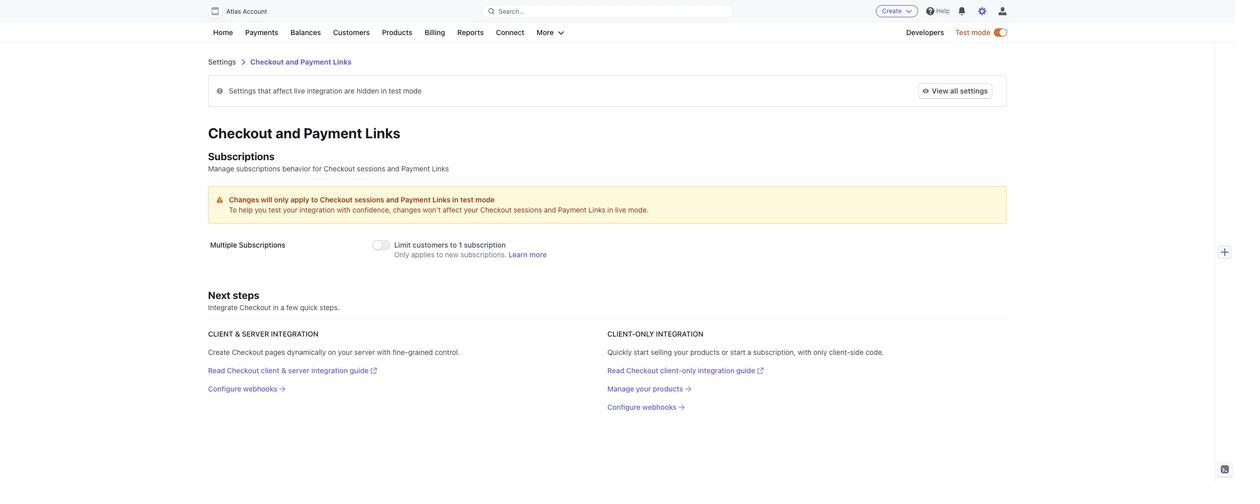 Task type: locate. For each thing, give the bounding box(es) containing it.
1 horizontal spatial live
[[615, 206, 626, 214]]

0 horizontal spatial start
[[634, 348, 649, 357]]

payments
[[245, 28, 278, 37]]

side
[[850, 348, 864, 357]]

checkout up that
[[250, 58, 284, 66]]

confidence,
[[353, 206, 391, 214]]

0 horizontal spatial mode
[[403, 87, 422, 95]]

checkout inside subscriptions manage subscriptions behavior for checkout sessions and payment links
[[324, 164, 355, 173]]

mode up subscription
[[476, 195, 495, 204]]

payment
[[301, 58, 331, 66], [304, 125, 362, 141], [402, 164, 430, 173], [401, 195, 431, 204], [558, 206, 587, 214]]

manage left subscriptions
[[208, 164, 234, 173]]

0 vertical spatial configure webhooks
[[208, 385, 277, 393]]

2 read from the left
[[608, 366, 625, 375]]

read checkout client-only integration guide
[[608, 366, 755, 375]]

fine-
[[393, 348, 408, 357]]

1 vertical spatial sessions
[[355, 195, 384, 204]]

payment inside subscriptions manage subscriptions behavior for checkout sessions and payment links
[[402, 164, 430, 173]]

your right on
[[338, 348, 353, 357]]

2 horizontal spatial to
[[450, 241, 457, 249]]

checkout and payment links down balances link at the top
[[250, 58, 352, 66]]

sessions inside subscriptions manage subscriptions behavior for checkout sessions and payment links
[[357, 164, 386, 173]]

view all settings
[[932, 87, 988, 95]]

0 vertical spatial create
[[883, 7, 902, 15]]

0 horizontal spatial integration
[[271, 330, 319, 338]]

developers link
[[901, 26, 950, 39]]

client- down selling
[[660, 366, 682, 375]]

1 vertical spatial live
[[615, 206, 626, 214]]

subscriptions manage subscriptions behavior for checkout sessions and payment links
[[208, 151, 449, 173]]

webhooks
[[243, 385, 277, 393], [643, 403, 677, 412]]

quick
[[300, 303, 318, 312]]

and inside subscriptions manage subscriptions behavior for checkout sessions and payment links
[[387, 164, 400, 173]]

1 horizontal spatial integration
[[656, 330, 704, 338]]

1 read from the left
[[208, 366, 225, 375]]

to inside changes will only apply to checkout sessions and payment links in test mode to help you test your integration with confidence, changes won't affect your checkout sessions and payment links in live mode.
[[311, 195, 318, 204]]

manage down quickly
[[608, 385, 634, 393]]

1 vertical spatial affect
[[443, 206, 462, 214]]

checkout up the manage your products
[[626, 366, 659, 375]]

test right hidden
[[389, 87, 401, 95]]

1 vertical spatial test
[[460, 195, 474, 204]]

integration up dynamically
[[271, 330, 319, 338]]

create for create checkout pages dynamically on your server with fine-grained control.
[[208, 348, 230, 357]]

1 vertical spatial settings
[[229, 87, 256, 95]]

server
[[242, 330, 269, 338]]

1 horizontal spatial server
[[355, 348, 375, 357]]

1 horizontal spatial configure
[[608, 403, 641, 412]]

0 horizontal spatial create
[[208, 348, 230, 357]]

affect
[[273, 87, 292, 95], [443, 206, 462, 214]]

1 vertical spatial configure webhooks
[[608, 403, 677, 412]]

with left confidence,
[[337, 206, 351, 214]]

live
[[294, 87, 305, 95], [615, 206, 626, 214]]

with
[[337, 206, 351, 214], [377, 348, 391, 357], [798, 348, 812, 357]]

more
[[530, 250, 547, 259]]

checkout
[[250, 58, 284, 66], [208, 125, 273, 141], [324, 164, 355, 173], [320, 195, 353, 204], [480, 206, 512, 214], [240, 303, 271, 312], [232, 348, 263, 357], [227, 366, 259, 375], [626, 366, 659, 375]]

links down hidden
[[365, 125, 401, 141]]

mode inside changes will only apply to checkout sessions and payment links in test mode to help you test your integration with confidence, changes won't affect your checkout sessions and payment links in live mode.
[[476, 195, 495, 204]]

read for read checkout client & server integration guide
[[208, 366, 225, 375]]

1 horizontal spatial client-
[[829, 348, 850, 357]]

configure webhooks down client
[[208, 385, 277, 393]]

0 horizontal spatial configure
[[208, 385, 241, 393]]

0 vertical spatial server
[[355, 348, 375, 357]]

products
[[382, 28, 413, 37]]

manage
[[208, 164, 234, 173], [608, 385, 634, 393]]

mode right test
[[972, 28, 991, 37]]

2 guide from the left
[[737, 366, 755, 375]]

server down dynamically
[[288, 366, 310, 375]]

1 horizontal spatial manage
[[608, 385, 634, 393]]

live left mode.
[[615, 206, 626, 214]]

read down quickly
[[608, 366, 625, 375]]

more button
[[532, 26, 569, 39]]

0 horizontal spatial products
[[653, 385, 683, 393]]

test down "will"
[[269, 206, 281, 214]]

integration
[[307, 87, 342, 95], [300, 206, 335, 214], [311, 366, 348, 375], [698, 366, 735, 375]]

0 horizontal spatial manage
[[208, 164, 234, 173]]

webhooks for the bottommost configure webhooks link
[[643, 403, 677, 412]]

subscription
[[464, 241, 506, 249]]

settings left that
[[229, 87, 256, 95]]

1 horizontal spatial to
[[437, 250, 443, 259]]

1 horizontal spatial configure webhooks
[[608, 403, 677, 412]]

0 horizontal spatial &
[[235, 330, 240, 338]]

create button
[[876, 5, 918, 17]]

checkout up subscription
[[480, 206, 512, 214]]

next
[[208, 290, 231, 301]]

products
[[691, 348, 720, 357], [653, 385, 683, 393]]

and
[[286, 58, 299, 66], [276, 125, 301, 141], [387, 164, 400, 173], [386, 195, 399, 204], [544, 206, 556, 214]]

0 vertical spatial configure
[[208, 385, 241, 393]]

create inside create button
[[883, 7, 902, 15]]

integration
[[271, 330, 319, 338], [656, 330, 704, 338]]

test
[[956, 28, 970, 37]]

products left or at the right
[[691, 348, 720, 357]]

0 horizontal spatial configure webhooks
[[208, 385, 277, 393]]

2 vertical spatial mode
[[476, 195, 495, 204]]

2 horizontal spatial test
[[460, 195, 474, 204]]

create down client
[[208, 348, 230, 357]]

1 horizontal spatial products
[[691, 348, 720, 357]]

0 vertical spatial configure webhooks link
[[208, 384, 286, 394]]

integration up selling
[[656, 330, 704, 338]]

checkout inside next steps integrate checkout in a few quick steps.
[[240, 303, 271, 312]]

with up read checkout client-only integration guide link
[[798, 348, 812, 357]]

balances
[[291, 28, 321, 37]]

0 vertical spatial to
[[311, 195, 318, 204]]

settings down home 'link'
[[208, 58, 236, 66]]

server right on
[[355, 348, 375, 357]]

code.
[[866, 348, 884, 357]]

&
[[235, 330, 240, 338], [281, 366, 286, 375]]

a left few
[[281, 303, 284, 312]]

configure webhooks
[[208, 385, 277, 393], [608, 403, 677, 412]]

1
[[459, 241, 462, 249]]

1 vertical spatial only
[[814, 348, 827, 357]]

1 horizontal spatial guide
[[737, 366, 755, 375]]

live right that
[[294, 87, 305, 95]]

mode right hidden
[[403, 87, 422, 95]]

1 horizontal spatial mode
[[476, 195, 495, 204]]

start
[[634, 348, 649, 357], [731, 348, 746, 357]]

your up 'read checkout client-only integration guide'
[[674, 348, 689, 357]]

read down client
[[208, 366, 225, 375]]

configure for the bottommost configure webhooks link
[[608, 403, 641, 412]]

only up manage your products link
[[682, 366, 696, 375]]

to left new
[[437, 250, 443, 259]]

configure webhooks down the manage your products
[[608, 403, 677, 412]]

create up developers link
[[883, 7, 902, 15]]

2 horizontal spatial mode
[[972, 28, 991, 37]]

integration down apply
[[300, 206, 335, 214]]

0 vertical spatial manage
[[208, 164, 234, 173]]

0 vertical spatial subscriptions
[[208, 151, 275, 162]]

on
[[328, 348, 336, 357]]

only inside changes will only apply to checkout sessions and payment links in test mode to help you test your integration with confidence, changes won't affect your checkout sessions and payment links in live mode.
[[274, 195, 289, 204]]

0 vertical spatial live
[[294, 87, 305, 95]]

configure webhooks link
[[208, 384, 286, 394], [608, 403, 685, 413]]

1 horizontal spatial only
[[682, 366, 696, 375]]

guide inside read checkout client & server integration guide link
[[350, 366, 369, 375]]

checkout and payment links up 'behavior'
[[208, 125, 401, 141]]

home
[[213, 28, 233, 37]]

start right or at the right
[[731, 348, 746, 357]]

atlas
[[226, 8, 241, 15]]

1 vertical spatial to
[[450, 241, 457, 249]]

0 vertical spatial affect
[[273, 87, 292, 95]]

customers link
[[328, 26, 375, 39]]

guide down quickly start selling your products or start a subscription, with only client-side code.
[[737, 366, 755, 375]]

0 horizontal spatial client-
[[660, 366, 682, 375]]

subscriptions.
[[461, 250, 507, 259]]

with left fine-
[[377, 348, 391, 357]]

checkout down server at left
[[232, 348, 263, 357]]

to left 1
[[450, 241, 457, 249]]

a right or at the right
[[748, 348, 752, 357]]

more
[[537, 28, 554, 37]]

only
[[274, 195, 289, 204], [814, 348, 827, 357], [682, 366, 696, 375]]

0 horizontal spatial a
[[281, 303, 284, 312]]

0 horizontal spatial server
[[288, 366, 310, 375]]

0 horizontal spatial guide
[[350, 366, 369, 375]]

only up read checkout client-only integration guide link
[[814, 348, 827, 357]]

0 horizontal spatial read
[[208, 366, 225, 375]]

1 horizontal spatial create
[[883, 7, 902, 15]]

0 vertical spatial test
[[389, 87, 401, 95]]

create for create
[[883, 7, 902, 15]]

for
[[313, 164, 322, 173]]

settings for settings that affect live integration are hidden in test mode
[[229, 87, 256, 95]]

1 vertical spatial products
[[653, 385, 683, 393]]

0 horizontal spatial with
[[337, 206, 351, 214]]

that
[[258, 87, 271, 95]]

your down apply
[[283, 206, 298, 214]]

are
[[344, 87, 355, 95]]

1 horizontal spatial with
[[377, 348, 391, 357]]

1 vertical spatial manage
[[608, 385, 634, 393]]

with inside changes will only apply to checkout sessions and payment links in test mode to help you test your integration with confidence, changes won't affect your checkout sessions and payment links in live mode.
[[337, 206, 351, 214]]

0 vertical spatial only
[[274, 195, 289, 204]]

client- left code.
[[829, 348, 850, 357]]

to right apply
[[311, 195, 318, 204]]

1 horizontal spatial affect
[[443, 206, 462, 214]]

1 horizontal spatial configure webhooks link
[[608, 403, 685, 413]]

test
[[389, 87, 401, 95], [460, 195, 474, 204], [269, 206, 281, 214]]

1 guide from the left
[[350, 366, 369, 375]]

webhooks down client
[[243, 385, 277, 393]]

1 horizontal spatial read
[[608, 366, 625, 375]]

0 vertical spatial checkout and payment links
[[250, 58, 352, 66]]

0 horizontal spatial to
[[311, 195, 318, 204]]

in
[[381, 87, 387, 95], [452, 195, 459, 204], [608, 206, 613, 214], [273, 303, 279, 312]]

1 vertical spatial &
[[281, 366, 286, 375]]

guide down create checkout pages dynamically on your server with fine-grained control.
[[350, 366, 369, 375]]

settings that affect live integration are hidden in test mode
[[229, 87, 422, 95]]

1 vertical spatial a
[[748, 348, 752, 357]]

limit customers to 1 subscription only applies to new subscriptions. learn more
[[394, 241, 547, 259]]

reports link
[[452, 26, 489, 39]]

webhooks down manage your products link
[[643, 403, 677, 412]]

0 horizontal spatial only
[[274, 195, 289, 204]]

0 vertical spatial a
[[281, 303, 284, 312]]

1 vertical spatial configure
[[608, 403, 641, 412]]

guide inside read checkout client-only integration guide link
[[737, 366, 755, 375]]

applies
[[411, 250, 435, 259]]

client-
[[608, 330, 636, 338]]

a
[[281, 303, 284, 312], [748, 348, 752, 357]]

checkout right for on the left top
[[324, 164, 355, 173]]

0 vertical spatial sessions
[[357, 164, 386, 173]]

1 horizontal spatial &
[[281, 366, 286, 375]]

products down 'read checkout client-only integration guide'
[[653, 385, 683, 393]]

1 vertical spatial create
[[208, 348, 230, 357]]

affect right the won't
[[443, 206, 462, 214]]

0 vertical spatial mode
[[972, 28, 991, 37]]

start down only
[[634, 348, 649, 357]]

configure webhooks link down client
[[208, 384, 286, 394]]

0 vertical spatial products
[[691, 348, 720, 357]]

client-
[[829, 348, 850, 357], [660, 366, 682, 375]]

steps
[[233, 290, 259, 301]]

client-only integration
[[608, 330, 704, 338]]

integration inside changes will only apply to checkout sessions and payment links in test mode to help you test your integration with confidence, changes won't affect your checkout sessions and payment links in live mode.
[[300, 206, 335, 214]]

test up 1
[[460, 195, 474, 204]]

1 horizontal spatial webhooks
[[643, 403, 677, 412]]

2 vertical spatial test
[[269, 206, 281, 214]]

0 vertical spatial settings
[[208, 58, 236, 66]]

read for read checkout client-only integration guide
[[608, 366, 625, 375]]

affect inside changes will only apply to checkout sessions and payment links in test mode to help you test your integration with confidence, changes won't affect your checkout sessions and payment links in live mode.
[[443, 206, 462, 214]]

1 vertical spatial webhooks
[[643, 403, 677, 412]]

to
[[311, 195, 318, 204], [450, 241, 457, 249], [437, 250, 443, 259]]

only right "will"
[[274, 195, 289, 204]]

create
[[883, 7, 902, 15], [208, 348, 230, 357]]

2 horizontal spatial only
[[814, 348, 827, 357]]

configure webhooks link down the manage your products
[[608, 403, 685, 413]]

subscriptions down you
[[239, 241, 285, 249]]

1 integration from the left
[[271, 330, 319, 338]]

0 horizontal spatial test
[[269, 206, 281, 214]]

1 horizontal spatial start
[[731, 348, 746, 357]]

affect right that
[[273, 87, 292, 95]]

1 horizontal spatial test
[[389, 87, 401, 95]]

mode
[[972, 28, 991, 37], [403, 87, 422, 95], [476, 195, 495, 204]]

0 vertical spatial webhooks
[[243, 385, 277, 393]]

settings link
[[208, 58, 236, 66]]

guide
[[350, 366, 369, 375], [737, 366, 755, 375]]

0 horizontal spatial webhooks
[[243, 385, 277, 393]]

checkout down steps
[[240, 303, 271, 312]]

links up changes will only apply to checkout sessions and payment links in test mode to help you test your integration with confidence, changes won't affect your checkout sessions and payment links in live mode.
[[432, 164, 449, 173]]

integration left are
[[307, 87, 342, 95]]

subscriptions up subscriptions
[[208, 151, 275, 162]]

links up the won't
[[433, 195, 451, 204]]

integrate
[[208, 303, 238, 312]]

0 vertical spatial client-
[[829, 348, 850, 357]]

your down selling
[[636, 385, 651, 393]]

2 integration from the left
[[656, 330, 704, 338]]



Task type: describe. For each thing, give the bounding box(es) containing it.
balances link
[[286, 26, 326, 39]]

you
[[255, 206, 267, 214]]

2 start from the left
[[731, 348, 746, 357]]

your up subscription
[[464, 206, 479, 214]]

behavior
[[282, 164, 311, 173]]

changes
[[229, 195, 259, 204]]

checkout left client
[[227, 366, 259, 375]]

changes
[[393, 206, 421, 214]]

checkout right apply
[[320, 195, 353, 204]]

read checkout client & server integration guide link
[[208, 366, 377, 376]]

test mode
[[956, 28, 991, 37]]

1 vertical spatial mode
[[403, 87, 422, 95]]

Search… search field
[[483, 5, 733, 18]]

help button
[[923, 3, 954, 19]]

sessions for subscriptions
[[357, 164, 386, 173]]

0 horizontal spatial live
[[294, 87, 305, 95]]

links inside subscriptions manage subscriptions behavior for checkout sessions and payment links
[[432, 164, 449, 173]]

links up are
[[333, 58, 352, 66]]

settings
[[960, 87, 988, 95]]

a inside next steps integrate checkout in a few quick steps.
[[281, 303, 284, 312]]

1 vertical spatial subscriptions
[[239, 241, 285, 249]]

1 start from the left
[[634, 348, 649, 357]]

manage inside subscriptions manage subscriptions behavior for checkout sessions and payment links
[[208, 164, 234, 173]]

help
[[937, 7, 950, 15]]

products link
[[377, 26, 418, 39]]

0 horizontal spatial configure webhooks link
[[208, 384, 286, 394]]

to
[[229, 206, 237, 214]]

2 horizontal spatial with
[[798, 348, 812, 357]]

0 horizontal spatial affect
[[273, 87, 292, 95]]

grained
[[408, 348, 433, 357]]

integration down on
[[311, 366, 348, 375]]

connect
[[496, 28, 525, 37]]

billing
[[425, 28, 445, 37]]

integration down or at the right
[[698, 366, 735, 375]]

only
[[636, 330, 654, 338]]

manage your products
[[608, 385, 683, 393]]

1 horizontal spatial a
[[748, 348, 752, 357]]

manage your products link
[[608, 384, 691, 394]]

help
[[239, 206, 253, 214]]

sessions for changes
[[355, 195, 384, 204]]

or
[[722, 348, 729, 357]]

create checkout pages dynamically on your server with fine-grained control.
[[208, 348, 460, 357]]

will
[[261, 195, 272, 204]]

Search… text field
[[483, 5, 733, 18]]

subscription,
[[753, 348, 796, 357]]

only
[[394, 250, 409, 259]]

apply
[[291, 195, 309, 204]]

few
[[286, 303, 298, 312]]

mode.
[[628, 206, 649, 214]]

read checkout client & server integration guide
[[208, 366, 369, 375]]

all
[[951, 87, 959, 95]]

links left mode.
[[589, 206, 606, 214]]

changes will only apply to checkout sessions and payment links in test mode to help you test your integration with confidence, changes won't affect your checkout sessions and payment links in live mode.
[[229, 195, 649, 214]]

2 vertical spatial only
[[682, 366, 696, 375]]

in inside next steps integrate checkout in a few quick steps.
[[273, 303, 279, 312]]

won't
[[423, 206, 441, 214]]

client & server integration
[[208, 330, 319, 338]]

developers
[[907, 28, 944, 37]]

live inside changes will only apply to checkout sessions and payment links in test mode to help you test your integration with confidence, changes won't affect your checkout sessions and payment links in live mode.
[[615, 206, 626, 214]]

configure webhooks for the left configure webhooks link
[[208, 385, 277, 393]]

1 vertical spatial configure webhooks link
[[608, 403, 685, 413]]

configure webhooks for the bottommost configure webhooks link
[[608, 403, 677, 412]]

1 vertical spatial checkout and payment links
[[208, 125, 401, 141]]

quickly start selling your products or start a subscription, with only client-side code.
[[608, 348, 884, 357]]

hidden
[[357, 87, 379, 95]]

0 vertical spatial &
[[235, 330, 240, 338]]

atlas account
[[226, 8, 267, 15]]

pages
[[265, 348, 285, 357]]

notifications image
[[958, 7, 966, 15]]

configure for the left configure webhooks link
[[208, 385, 241, 393]]

new
[[445, 250, 459, 259]]

checkout up subscriptions
[[208, 125, 273, 141]]

learn
[[509, 250, 528, 259]]

view all settings button
[[919, 84, 992, 98]]

customers
[[333, 28, 370, 37]]

next steps integrate checkout in a few quick steps.
[[208, 290, 340, 312]]

subscriptions inside subscriptions manage subscriptions behavior for checkout sessions and payment links
[[208, 151, 275, 162]]

control.
[[435, 348, 460, 357]]

client
[[261, 366, 280, 375]]

connect link
[[491, 26, 530, 39]]

1 vertical spatial client-
[[660, 366, 682, 375]]

dynamically
[[287, 348, 326, 357]]

atlas account button
[[208, 4, 277, 18]]

steps.
[[320, 303, 340, 312]]

1 vertical spatial server
[[288, 366, 310, 375]]

subscriptions
[[236, 164, 281, 173]]

quickly
[[608, 348, 632, 357]]

multiple
[[210, 241, 237, 249]]

selling
[[651, 348, 672, 357]]

webhooks for the left configure webhooks link
[[243, 385, 277, 393]]

home link
[[208, 26, 238, 39]]

view
[[932, 87, 949, 95]]

billing link
[[420, 26, 450, 39]]

2 vertical spatial sessions
[[514, 206, 542, 214]]

payments link
[[240, 26, 283, 39]]

multiple subscriptions
[[210, 241, 285, 249]]

client
[[208, 330, 233, 338]]

learn more link
[[509, 250, 547, 259]]

customers
[[413, 241, 448, 249]]

account
[[243, 8, 267, 15]]

settings for settings
[[208, 58, 236, 66]]

2 vertical spatial to
[[437, 250, 443, 259]]

read checkout client-only integration guide link
[[608, 366, 1001, 376]]



Task type: vqa. For each thing, say whether or not it's contained in the screenshot.
Developers
yes



